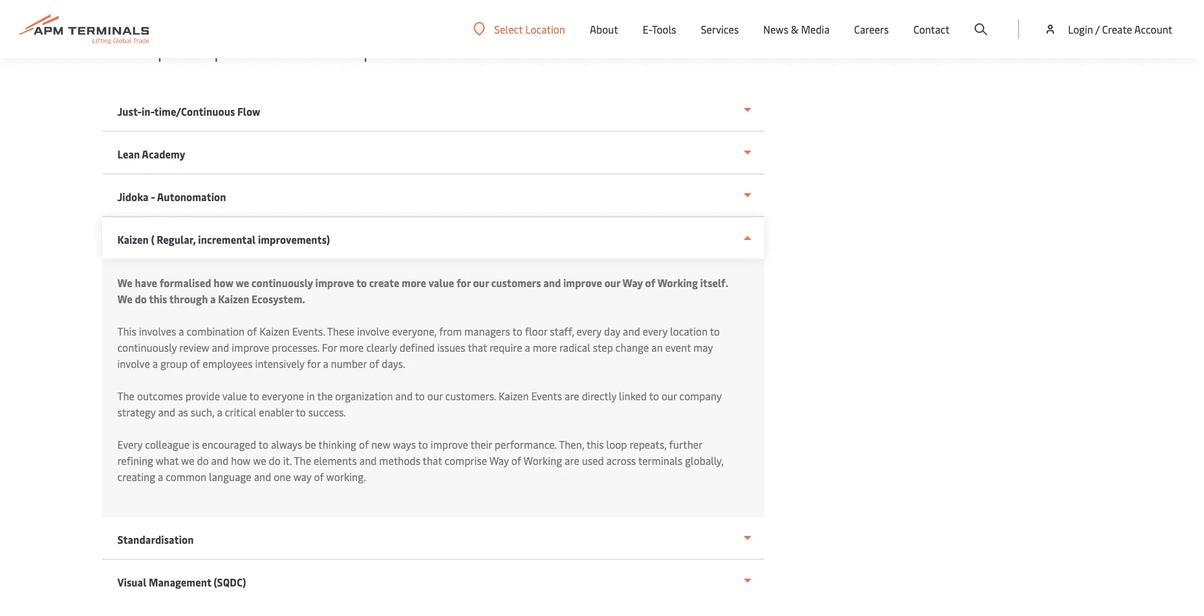 Task type: describe. For each thing, give the bounding box(es) containing it.
issues
[[437, 340, 466, 355]]

to up the 'critical'
[[249, 389, 259, 403]]

of left new
[[359, 437, 369, 452]]

flow
[[237, 104, 260, 118]]

every
[[117, 437, 143, 452]]

globally,
[[685, 454, 724, 468]]

1 horizontal spatial do
[[197, 454, 209, 468]]

improve up staff,
[[564, 276, 602, 290]]

standardisation
[[117, 532, 194, 547]]

the inside every colleague is encouraged to always be thinking of new ways to improve their performance. then, this loop repeats, further refining what we do and how we do it. the elements and methods that comprise way of working are used across terminals globally, creating a common language and one way of working.
[[294, 454, 311, 468]]

language
[[209, 470, 252, 484]]

continuously inside this involves a combination of kaizen events. these involve everyone, from managers to floor staff, every day and every location to continuously review and improve processes. for more clearly defined issues that require a more radical step change an event may involve a group of employees intensively for a number of days.
[[117, 340, 177, 355]]

about button
[[590, 0, 618, 58]]

select
[[494, 22, 523, 36]]

0 horizontal spatial we
[[181, 454, 194, 468]]

working.
[[326, 470, 366, 484]]

improve inside this involves a combination of kaizen events. these involve everyone, from managers to floor staff, every day and every location to continuously review and improve processes. for more clearly defined issues that require a more radical step change an event may involve a group of employees intensively for a number of days.
[[232, 340, 269, 355]]

e-tools
[[643, 22, 677, 36]]

step
[[593, 340, 613, 355]]

and down combination
[[212, 340, 229, 355]]

1 we from the top
[[117, 276, 133, 290]]

to up the may
[[710, 324, 720, 338]]

performance.
[[495, 437, 557, 452]]

enabler
[[259, 405, 294, 419]]

e-tools button
[[643, 0, 677, 58]]

adopted...
[[324, 31, 425, 63]]

then,
[[559, 437, 584, 452]]

media
[[801, 22, 830, 36]]

kaizen inside this involves a combination of kaizen events. these involve everyone, from managers to floor staff, every day and every location to continuously review and improve processes. for more clearly defined issues that require a more radical step change an event may involve a group of employees intensively for a number of days.
[[260, 324, 290, 338]]

radical
[[560, 340, 591, 355]]

that inside every colleague is encouraged to always be thinking of new ways to improve their performance. then, this loop repeats, further refining what we do and how we do it. the elements and methods that comprise way of working are used across terminals globally, creating a common language and one way of working.
[[423, 454, 442, 468]]

an
[[652, 340, 663, 355]]

that inside this involves a combination of kaizen events. these involve everyone, from managers to floor staff, every day and every location to continuously review and improve processes. for more clearly defined issues that require a more radical step change an event may involve a group of employees intensively for a number of days.
[[468, 340, 487, 355]]

used
[[582, 454, 604, 468]]

our up day
[[605, 276, 621, 290]]

floor
[[525, 324, 548, 338]]

working inside every colleague is encouraged to always be thinking of new ways to improve their performance. then, this loop repeats, further refining what we do and how we do it. the elements and methods that comprise way of working are used across terminals globally, creating a common language and one way of working.
[[524, 454, 562, 468]]

every colleague is encouraged to always be thinking of new ways to improve their performance. then, this loop repeats, further refining what we do and how we do it. the elements and methods that comprise way of working are used across terminals globally, creating a common language and one way of working.
[[117, 437, 724, 484]]

careers button
[[855, 0, 889, 58]]

a left group on the bottom
[[153, 357, 158, 371]]

these
[[327, 324, 355, 338]]

have
[[135, 276, 157, 290]]

login / create account link
[[1045, 0, 1173, 58]]

academy
[[142, 147, 185, 161]]

it.
[[283, 454, 292, 468]]

the inside the outcomes provide value to everyone in the organization and to our customers. kaizen events are directly linked to our company strategy and as such, a critical enabler to success.
[[117, 389, 135, 403]]

of right the way
[[314, 470, 324, 484]]

location
[[526, 22, 565, 36]]

to down everyone
[[296, 405, 306, 419]]

what
[[156, 454, 179, 468]]

2 we from the top
[[117, 292, 133, 306]]

continuously inside we have formalised how we continuously improve to create more value for our customers and improve our way of working itself. we do this through a kaizen ecosystem.
[[252, 276, 313, 290]]

are inside the outcomes provide value to everyone in the organization and to our customers. kaizen events are directly linked to our company strategy and as such, a critical enabler to success.
[[565, 389, 580, 403]]

everyone
[[262, 389, 304, 403]]

combination
[[187, 324, 245, 338]]

events.
[[292, 324, 325, 338]]

number
[[331, 357, 367, 371]]

(
[[151, 232, 154, 247]]

ways
[[393, 437, 416, 452]]

a inside every colleague is encouraged to always be thinking of new ways to improve their performance. then, this loop repeats, further refining what we do and how we do it. the elements and methods that comprise way of working are used across terminals globally, creating a common language and one way of working.
[[158, 470, 163, 484]]

news & media button
[[764, 0, 830, 58]]

of right combination
[[247, 324, 257, 338]]

lean for lean academy
[[117, 147, 140, 161]]

how inside every colleague is encouraged to always be thinking of new ways to improve their performance. then, this loop repeats, further refining what we do and how we do it. the elements and methods that comprise way of working are used across terminals globally, creating a common language and one way of working.
[[231, 454, 251, 468]]

time/continuous
[[154, 104, 235, 118]]

of down review
[[190, 357, 200, 371]]

just-in-time/continuous flow
[[117, 104, 260, 118]]

defined
[[400, 340, 435, 355]]

involves
[[139, 324, 176, 338]]

clearly
[[366, 340, 397, 355]]

in
[[307, 389, 315, 403]]

just-in-time/continuous flow button
[[102, 89, 764, 132]]

kaizen inside we have formalised how we continuously improve to create more value for our customers and improve our way of working itself. we do this through a kaizen ecosystem.
[[218, 292, 249, 306]]

linked
[[619, 389, 647, 403]]

one
[[274, 470, 291, 484]]

of inside we have formalised how we continuously improve to create more value for our customers and improve our way of working itself. we do this through a kaizen ecosystem.
[[645, 276, 656, 290]]

1 every from the left
[[577, 324, 602, 338]]

our left customers.
[[428, 389, 443, 403]]

employees
[[203, 357, 253, 371]]

and inside we have formalised how we continuously improve to create more value for our customers and improve our way of working itself. we do this through a kaizen ecosystem.
[[544, 276, 561, 290]]

creating
[[117, 470, 155, 484]]

this involves a combination of kaizen events. these involve everyone, from managers to floor staff, every day and every location to continuously review and improve processes. for more clearly defined issues that require a more radical step change an event may involve a group of employees intensively for a number of days.
[[117, 324, 720, 371]]

way
[[294, 470, 312, 484]]

we've
[[262, 31, 319, 63]]

itself.
[[700, 276, 728, 290]]

tools
[[652, 22, 677, 36]]

and left as
[[158, 405, 176, 419]]

loop
[[607, 437, 627, 452]]

this inside we have formalised how we continuously improve to create more value for our customers and improve our way of working itself. we do this through a kaizen ecosystem.
[[149, 292, 167, 306]]

-
[[151, 190, 155, 204]]

&
[[791, 22, 799, 36]]

2 horizontal spatial do
[[269, 454, 281, 468]]

services button
[[701, 0, 739, 58]]

repeats,
[[630, 437, 667, 452]]

the outcomes provide value to everyone in the organization and to our customers. kaizen events are directly linked to our company strategy and as such, a critical enabler to success.
[[117, 389, 722, 419]]

we inside we have formalised how we continuously improve to create more value for our customers and improve our way of working itself. we do this through a kaizen ecosystem.
[[236, 276, 249, 290]]

thinking
[[319, 437, 357, 452]]

new
[[371, 437, 391, 452]]

create
[[1103, 22, 1133, 36]]

organization
[[335, 389, 393, 403]]

news & media
[[764, 22, 830, 36]]

our left customers
[[473, 276, 489, 290]]

regular,
[[157, 232, 196, 247]]

across
[[607, 454, 636, 468]]

ecosystem.
[[252, 292, 305, 306]]

kaizen ( regular, incremental improvements) element
[[102, 259, 764, 518]]

outcomes
[[137, 389, 183, 403]]

more inside we have formalised how we continuously improve to create more value for our customers and improve our way of working itself. we do this through a kaizen ecosystem.
[[402, 276, 426, 290]]

contact button
[[914, 0, 950, 58]]

provide
[[186, 389, 220, 403]]



Task type: locate. For each thing, give the bounding box(es) containing it.
from
[[439, 324, 462, 338]]

1 vertical spatial value
[[222, 389, 247, 403]]

event
[[666, 340, 691, 355]]

continuously up ecosystem.
[[252, 276, 313, 290]]

colleague
[[145, 437, 190, 452]]

1 horizontal spatial value
[[429, 276, 454, 290]]

0 horizontal spatial continuously
[[117, 340, 177, 355]]

how right the formalised
[[214, 276, 234, 290]]

this
[[149, 292, 167, 306], [587, 437, 604, 452]]

days.
[[382, 357, 405, 371]]

that right methods
[[423, 454, 442, 468]]

e-
[[643, 22, 652, 36]]

more
[[402, 276, 426, 290], [340, 340, 364, 355], [533, 340, 557, 355]]

customers.
[[445, 389, 496, 403]]

0 horizontal spatial do
[[135, 292, 147, 306]]

everyone,
[[392, 324, 437, 338]]

may
[[694, 340, 713, 355]]

improve up "employees"
[[232, 340, 269, 355]]

to down this involves a combination of kaizen events. these involve everyone, from managers to floor staff, every day and every location to continuously review and improve processes. for more clearly defined issues that require a more radical step change an event may involve a group of employees intensively for a number of days.
[[415, 389, 425, 403]]

a down floor
[[525, 340, 530, 355]]

improve up these
[[315, 276, 354, 290]]

intensively
[[255, 357, 305, 371]]

1 vertical spatial this
[[587, 437, 604, 452]]

and left one
[[254, 470, 271, 484]]

1 vertical spatial that
[[423, 454, 442, 468]]

kaizen inside dropdown button
[[117, 232, 149, 247]]

continuously
[[252, 276, 313, 290], [117, 340, 177, 355]]

terminals
[[639, 454, 683, 468]]

encouraged
[[202, 437, 256, 452]]

1 vertical spatial way
[[490, 454, 509, 468]]

lean academy button
[[102, 132, 764, 175]]

continuously down involves
[[117, 340, 177, 355]]

about
[[590, 22, 618, 36]]

of left itself.
[[645, 276, 656, 290]]

0 horizontal spatial way
[[490, 454, 509, 468]]

lean inside dropdown button
[[117, 147, 140, 161]]

1 vertical spatial working
[[524, 454, 562, 468]]

do down is
[[197, 454, 209, 468]]

every
[[577, 324, 602, 338], [643, 324, 668, 338]]

0 vertical spatial are
[[565, 389, 580, 403]]

how up language
[[231, 454, 251, 468]]

1 horizontal spatial working
[[658, 276, 698, 290]]

always
[[271, 437, 302, 452]]

and down new
[[360, 454, 377, 468]]

a right such,
[[217, 405, 222, 419]]

for inside this involves a combination of kaizen events. these involve everyone, from managers to floor staff, every day and every location to continuously review and improve processes. for more clearly defined issues that require a more radical step change an event may involve a group of employees intensively for a number of days.
[[307, 357, 321, 371]]

2 are from the top
[[565, 454, 580, 468]]

to left create at the left of the page
[[356, 276, 367, 290]]

of down performance.
[[512, 454, 522, 468]]

directly
[[582, 389, 617, 403]]

lean left academy
[[117, 147, 140, 161]]

1 vertical spatial we
[[117, 292, 133, 306]]

kaizen up combination
[[218, 292, 249, 306]]

0 horizontal spatial that
[[423, 454, 442, 468]]

success.
[[308, 405, 346, 419]]

improve inside every colleague is encouraged to always be thinking of new ways to improve their performance. then, this loop repeats, further refining what we do and how we do it. the elements and methods that comprise way of working are used across terminals globally, creating a common language and one way of working.
[[431, 437, 468, 452]]

involve down this at left
[[117, 357, 150, 371]]

incremental
[[198, 232, 256, 247]]

to left always
[[259, 437, 269, 452]]

kaizen left '('
[[117, 232, 149, 247]]

through
[[169, 292, 208, 306]]

visual management (sqdc) button
[[102, 560, 764, 591]]

are inside every colleague is encouraged to always be thinking of new ways to improve their performance. then, this loop repeats, further refining what we do and how we do it. the elements and methods that comprise way of working are used across terminals globally, creating a common language and one way of working.
[[565, 454, 580, 468]]

select location button
[[474, 22, 565, 36]]

involve up the clearly
[[357, 324, 390, 338]]

create
[[369, 276, 400, 290]]

1 horizontal spatial way
[[623, 276, 643, 290]]

improvements)
[[258, 232, 330, 247]]

the up 'strategy' on the left of the page
[[117, 389, 135, 403]]

this inside every colleague is encouraged to always be thinking of new ways to improve their performance. then, this loop repeats, further refining what we do and how we do it. the elements and methods that comprise way of working are used across terminals globally, creating a common language and one way of working.
[[587, 437, 604, 452]]

0 horizontal spatial every
[[577, 324, 602, 338]]

value up the 'critical'
[[222, 389, 247, 403]]

do
[[135, 292, 147, 306], [197, 454, 209, 468], [269, 454, 281, 468]]

a down what at bottom left
[[158, 470, 163, 484]]

1 vertical spatial the
[[294, 454, 311, 468]]

a inside the outcomes provide value to everyone in the organization and to our customers. kaizen events are directly linked to our company strategy and as such, a critical enabler to success.
[[217, 405, 222, 419]]

and up the change
[[623, 324, 640, 338]]

a up review
[[179, 324, 184, 338]]

a
[[210, 292, 216, 306], [179, 324, 184, 338], [525, 340, 530, 355], [153, 357, 158, 371], [323, 357, 328, 371], [217, 405, 222, 419], [158, 470, 163, 484]]

1 vertical spatial lean
[[117, 147, 140, 161]]

for up 'from'
[[457, 276, 471, 290]]

to left floor
[[513, 324, 523, 338]]

are right the events
[[565, 389, 580, 403]]

1 horizontal spatial that
[[468, 340, 487, 355]]

comprise
[[445, 454, 487, 468]]

we
[[236, 276, 249, 290], [181, 454, 194, 468], [253, 454, 266, 468]]

0 vertical spatial way
[[623, 276, 643, 290]]

to right linked
[[649, 389, 659, 403]]

refining
[[117, 454, 153, 468]]

0 horizontal spatial the
[[117, 389, 135, 403]]

require
[[490, 340, 523, 355]]

value down kaizen ( regular, incremental improvements) dropdown button
[[429, 276, 454, 290]]

lean up just-
[[102, 31, 151, 63]]

0 horizontal spatial value
[[222, 389, 247, 403]]

are
[[565, 389, 580, 403], [565, 454, 580, 468]]

standardisation button
[[102, 518, 764, 560]]

of
[[645, 276, 656, 290], [247, 324, 257, 338], [190, 357, 200, 371], [369, 357, 379, 371], [359, 437, 369, 452], [512, 454, 522, 468], [314, 470, 324, 484]]

0 vertical spatial lean
[[102, 31, 151, 63]]

kaizen ( regular, incremental improvements)
[[117, 232, 330, 247]]

jidoka - autonomation
[[117, 190, 226, 204]]

0 horizontal spatial working
[[524, 454, 562, 468]]

we down the incremental
[[236, 276, 249, 290]]

critical
[[225, 405, 256, 419]]

are down the then, on the left bottom of the page
[[565, 454, 580, 468]]

1 horizontal spatial for
[[457, 276, 471, 290]]

improve up the comprise on the left
[[431, 437, 468, 452]]

we up common at left bottom
[[181, 454, 194, 468]]

0 horizontal spatial involve
[[117, 357, 150, 371]]

the right it. at the left
[[294, 454, 311, 468]]

login / create account
[[1068, 22, 1173, 36]]

and down days.
[[396, 389, 413, 403]]

1 vertical spatial continuously
[[117, 340, 177, 355]]

every up an at right
[[643, 324, 668, 338]]

0 vertical spatial how
[[214, 276, 234, 290]]

0 vertical spatial this
[[149, 292, 167, 306]]

and right customers
[[544, 276, 561, 290]]

this up used
[[587, 437, 604, 452]]

processes.
[[272, 340, 320, 355]]

kaizen left the events
[[499, 389, 529, 403]]

more right create at the left of the page
[[402, 276, 426, 290]]

1 horizontal spatial every
[[643, 324, 668, 338]]

0 horizontal spatial more
[[340, 340, 364, 355]]

further
[[669, 437, 703, 452]]

value inside the outcomes provide value to everyone in the organization and to our customers. kaizen events are directly linked to our company strategy and as such, a critical enabler to success.
[[222, 389, 247, 403]]

1 horizontal spatial more
[[402, 276, 426, 290]]

formalised
[[160, 276, 211, 290]]

this down have
[[149, 292, 167, 306]]

do inside we have formalised how we continuously improve to create more value for our customers and improve our way of working itself. we do this through a kaizen ecosystem.
[[135, 292, 147, 306]]

(sqdc)
[[214, 575, 246, 589]]

0 vertical spatial for
[[457, 276, 471, 290]]

do down have
[[135, 292, 147, 306]]

to right the ways
[[418, 437, 428, 452]]

and down encouraged
[[211, 454, 229, 468]]

do left it. at the left
[[269, 454, 281, 468]]

for down processes.
[[307, 357, 321, 371]]

a down for
[[323, 357, 328, 371]]

to inside we have formalised how we continuously improve to create more value for our customers and improve our way of working itself. we do this through a kaizen ecosystem.
[[356, 276, 367, 290]]

in-
[[142, 104, 154, 118]]

0 horizontal spatial this
[[149, 292, 167, 306]]

to
[[356, 276, 367, 290], [513, 324, 523, 338], [710, 324, 720, 338], [249, 389, 259, 403], [415, 389, 425, 403], [649, 389, 659, 403], [296, 405, 306, 419], [259, 437, 269, 452], [418, 437, 428, 452]]

how
[[214, 276, 234, 290], [231, 454, 251, 468]]

visual management (sqdc)
[[117, 575, 246, 589]]

that down 'managers'
[[468, 340, 487, 355]]

of down the clearly
[[369, 357, 379, 371]]

1 vertical spatial involve
[[117, 357, 150, 371]]

way inside every colleague is encouraged to always be thinking of new ways to improve their performance. then, this loop repeats, further refining what we do and how we do it. the elements and methods that comprise way of working are used across terminals globally, creating a common language and one way of working.
[[490, 454, 509, 468]]

our
[[473, 276, 489, 290], [605, 276, 621, 290], [428, 389, 443, 403], [662, 389, 677, 403]]

such,
[[191, 405, 215, 419]]

how inside we have formalised how we continuously improve to create more value for our customers and improve our way of working itself. we do this through a kaizen ecosystem.
[[214, 276, 234, 290]]

account
[[1135, 22, 1173, 36]]

2 every from the left
[[643, 324, 668, 338]]

common
[[166, 470, 206, 484]]

principles
[[157, 31, 256, 63]]

0 vertical spatial that
[[468, 340, 487, 355]]

group
[[160, 357, 188, 371]]

contact
[[914, 22, 950, 36]]

careers
[[855, 22, 889, 36]]

a right through
[[210, 292, 216, 306]]

working down performance.
[[524, 454, 562, 468]]

we up this at left
[[117, 292, 133, 306]]

1 vertical spatial are
[[565, 454, 580, 468]]

a inside we have formalised how we continuously improve to create more value for our customers and improve our way of working itself. we do this through a kaizen ecosystem.
[[210, 292, 216, 306]]

jidoka - autonomation button
[[102, 175, 764, 217]]

1 vertical spatial for
[[307, 357, 321, 371]]

our left company
[[662, 389, 677, 403]]

working inside we have formalised how we continuously improve to create more value for our customers and improve our way of working itself. we do this through a kaizen ecosystem.
[[658, 276, 698, 290]]

1 horizontal spatial this
[[587, 437, 604, 452]]

0 vertical spatial value
[[429, 276, 454, 290]]

customers
[[491, 276, 541, 290]]

day
[[604, 324, 621, 338]]

we left have
[[117, 276, 133, 290]]

as
[[178, 405, 188, 419]]

1 are from the top
[[565, 389, 580, 403]]

2 horizontal spatial we
[[253, 454, 266, 468]]

0 horizontal spatial for
[[307, 357, 321, 371]]

the
[[317, 389, 333, 403]]

2 horizontal spatial more
[[533, 340, 557, 355]]

more down floor
[[533, 340, 557, 355]]

value inside we have formalised how we continuously improve to create more value for our customers and improve our way of working itself. we do this through a kaizen ecosystem.
[[429, 276, 454, 290]]

we have formalised how we continuously improve to create more value for our customers and improve our way of working itself. we do this through a kaizen ecosystem.
[[117, 276, 728, 306]]

every up step
[[577, 324, 602, 338]]

is
[[192, 437, 200, 452]]

1 horizontal spatial continuously
[[252, 276, 313, 290]]

more up number
[[340, 340, 364, 355]]

strategy
[[117, 405, 156, 419]]

0 vertical spatial the
[[117, 389, 135, 403]]

1 horizontal spatial involve
[[357, 324, 390, 338]]

staff,
[[550, 324, 574, 338]]

0 vertical spatial continuously
[[252, 276, 313, 290]]

working left itself.
[[658, 276, 698, 290]]

1 horizontal spatial we
[[236, 276, 249, 290]]

for inside we have formalised how we continuously improve to create more value for our customers and improve our way of working itself. we do this through a kaizen ecosystem.
[[457, 276, 471, 290]]

kaizen up processes.
[[260, 324, 290, 338]]

lean academy
[[117, 147, 185, 161]]

improve
[[315, 276, 354, 290], [564, 276, 602, 290], [232, 340, 269, 355], [431, 437, 468, 452]]

0 vertical spatial working
[[658, 276, 698, 290]]

lean
[[102, 31, 151, 63], [117, 147, 140, 161]]

way inside we have formalised how we continuously improve to create more value for our customers and improve our way of working itself. we do this through a kaizen ecosystem.
[[623, 276, 643, 290]]

0 vertical spatial we
[[117, 276, 133, 290]]

1 vertical spatial how
[[231, 454, 251, 468]]

kaizen inside the outcomes provide value to everyone in the organization and to our customers. kaizen events are directly linked to our company strategy and as such, a critical enabler to success.
[[499, 389, 529, 403]]

lean for lean principles we've adopted...
[[102, 31, 151, 63]]

kaizen
[[117, 232, 149, 247], [218, 292, 249, 306], [260, 324, 290, 338], [499, 389, 529, 403]]

1 horizontal spatial the
[[294, 454, 311, 468]]

managers
[[465, 324, 510, 338]]

be
[[305, 437, 316, 452]]

0 vertical spatial involve
[[357, 324, 390, 338]]

we left it. at the left
[[253, 454, 266, 468]]



Task type: vqa. For each thing, say whether or not it's contained in the screenshot.
'for' inside the WE HAVE FORMALISED HOW WE CONTINUOUSLY IMPROVE TO CREATE MORE VALUE FOR OUR CUSTOMERS AND IMPROVE OUR WAY OF WORKING ITSELF. WE DO THIS THROUGH A KAIZEN ECOSYSTEM.
yes



